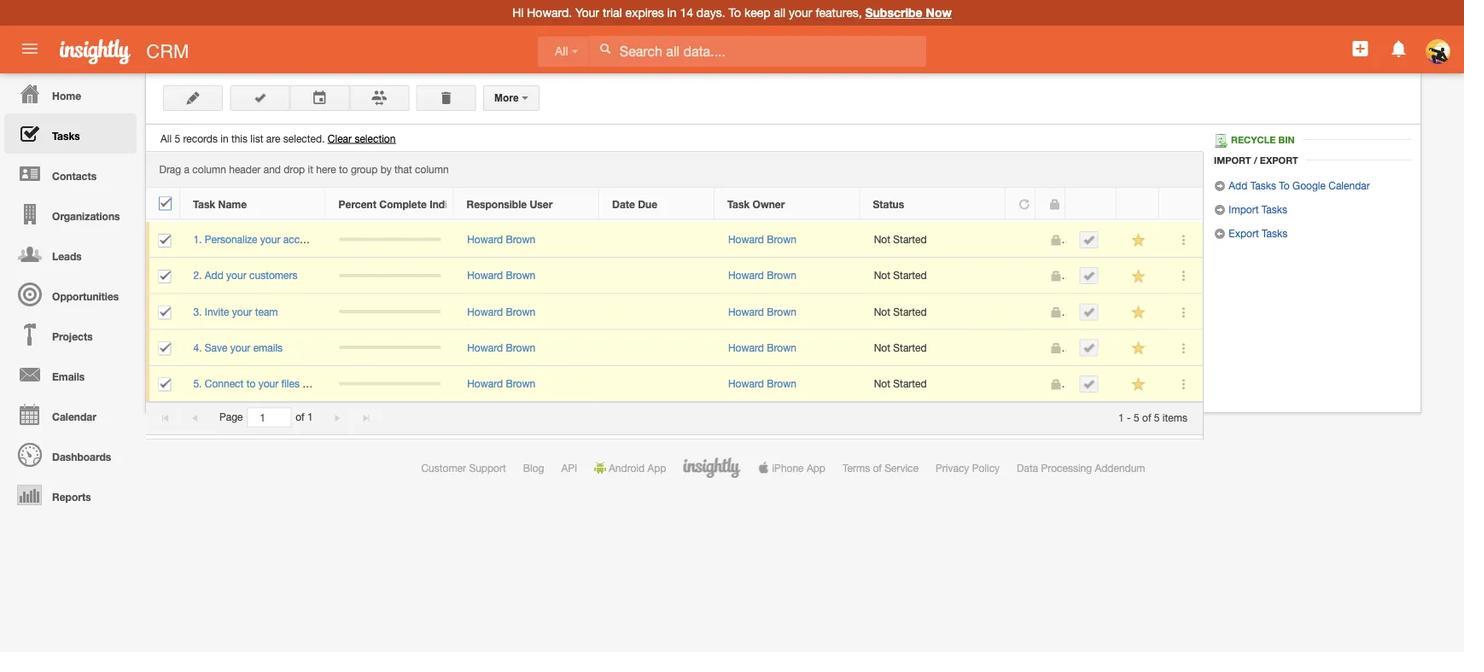 Task type: describe. For each thing, give the bounding box(es) containing it.
expires
[[626, 6, 664, 20]]

features,
[[816, 6, 862, 20]]

1 horizontal spatial 5
[[1134, 411, 1140, 423]]

all 5 records in this list are selected. clear selection
[[161, 132, 396, 144]]

started for 2. add your customers
[[893, 270, 927, 281]]

4.
[[193, 342, 202, 354]]

service
[[885, 462, 919, 474]]

date
[[612, 198, 635, 210]]

0% complete image for 1. personalize your account
[[339, 238, 441, 241]]

google
[[1293, 179, 1326, 191]]

private task image for 5. connect to your files and apps
[[1050, 378, 1062, 390]]

dashboards link
[[4, 435, 137, 475]]

data processing addendum link
[[1017, 462, 1145, 474]]

following image for 4. save your emails
[[1131, 340, 1147, 357]]

contacts
[[52, 170, 97, 182]]

your for team
[[232, 306, 252, 318]]

not started cell for 3. invite your team
[[861, 294, 1007, 330]]

not for 2. add your customers
[[874, 270, 891, 281]]

tasks up 'contacts' link
[[52, 130, 80, 142]]

0 horizontal spatial of
[[296, 411, 304, 423]]

your right all
[[789, 6, 812, 20]]

calendar link
[[4, 394, 137, 435]]

policy
[[972, 462, 1000, 474]]

mark this task complete image for 1. personalize your account
[[1083, 234, 1095, 246]]

here
[[316, 164, 336, 176]]

and inside row
[[302, 378, 320, 390]]

all for all 5 records in this list are selected. clear selection
[[161, 132, 172, 144]]

more
[[494, 92, 522, 104]]

recycle
[[1231, 134, 1276, 145]]

export tasks link
[[1214, 227, 1288, 240]]

0 horizontal spatial in
[[220, 132, 228, 144]]

Search all data.... text field
[[590, 36, 926, 67]]

14
[[680, 6, 693, 20]]

owner
[[753, 198, 785, 210]]

it
[[308, 164, 313, 176]]

reports
[[52, 491, 91, 503]]

task for task name
[[193, 198, 215, 210]]

started for 3. invite your team
[[893, 306, 927, 318]]

all link
[[538, 36, 590, 67]]

clear selection link
[[328, 132, 396, 144]]

records
[[183, 132, 218, 144]]

not for 5. connect to your files and apps
[[874, 378, 891, 390]]

not started cell for 1. personalize your account
[[861, 222, 1007, 258]]

group
[[351, 164, 378, 176]]

row containing 3. invite your team
[[146, 294, 1203, 330]]

not started cell for 2. add your customers
[[861, 258, 1007, 294]]

terms of service link
[[843, 462, 919, 474]]

add tasks to google calendar
[[1226, 179, 1370, 191]]

1 - 5 of 5 items
[[1119, 411, 1188, 423]]

drag
[[159, 164, 181, 176]]

terms of service
[[843, 462, 919, 474]]

privacy policy link
[[936, 462, 1000, 474]]

import tasks link
[[1214, 203, 1288, 216]]

2 1 from the left
[[1119, 411, 1124, 423]]

started for 4. save your emails
[[893, 342, 927, 354]]

not started for 2. add your customers
[[874, 270, 927, 281]]

export tasks
[[1226, 227, 1288, 239]]

1. personalize your account
[[193, 234, 320, 245]]

drop
[[284, 164, 305, 176]]

customer
[[421, 462, 466, 474]]

not for 3. invite your team
[[874, 306, 891, 318]]

more link
[[483, 85, 540, 111]]

1 vertical spatial to
[[1279, 179, 1290, 191]]

mark this task complete image for 5. connect to your files and apps
[[1083, 378, 1095, 390]]

mark this task complete image for 3. invite your team
[[1083, 306, 1095, 318]]

2. add your customers link
[[193, 270, 306, 281]]

notifications image
[[1389, 38, 1409, 59]]

circle arrow left image
[[1214, 228, 1226, 240]]

not started for 5. connect to your files and apps
[[874, 378, 927, 390]]

0% complete image for 5. connect to your files and apps
[[339, 382, 441, 385]]

0% complete image for 4. save your emails
[[339, 346, 441, 349]]

addendum
[[1095, 462, 1145, 474]]

app for iphone app
[[807, 462, 826, 474]]

2 press ctrl + space to group column header from the left
[[1117, 188, 1159, 220]]

5. connect to your files and apps link
[[193, 378, 354, 390]]

date due
[[612, 198, 658, 210]]

hi
[[512, 6, 524, 20]]

drag a column header and drop it here to group by that column
[[159, 164, 449, 176]]

save
[[205, 342, 227, 354]]

white image
[[599, 43, 611, 55]]

private task image for 4. save your emails
[[1050, 342, 1062, 354]]

responsible
[[467, 198, 527, 210]]

complete
[[379, 198, 427, 210]]

data processing addendum
[[1017, 462, 1145, 474]]

add tasks to google calendar link
[[1214, 179, 1370, 192]]

2 column from the left
[[415, 164, 449, 176]]

all for all
[[555, 45, 568, 58]]

import for import / export
[[1214, 155, 1251, 166]]

iphone
[[772, 462, 804, 474]]

2. add your customers
[[193, 270, 298, 281]]

emails
[[253, 342, 283, 354]]

2.
[[193, 270, 202, 281]]

row containing 2. add your customers
[[146, 258, 1203, 294]]

iphone app
[[772, 462, 826, 474]]

account
[[283, 234, 320, 245]]

keep
[[744, 6, 771, 20]]

home
[[52, 90, 81, 102]]

row group containing 1. personalize your account
[[146, 222, 1203, 402]]

home link
[[4, 73, 137, 114]]

started for 1. personalize your account
[[893, 234, 927, 245]]

opportunities link
[[4, 274, 137, 314]]

due
[[638, 198, 658, 210]]

api link
[[561, 462, 577, 474]]

4. save your emails link
[[193, 342, 291, 354]]

task name
[[193, 198, 247, 210]]

repeating task image
[[1019, 198, 1031, 210]]

customers
[[249, 270, 298, 281]]

leads link
[[4, 234, 137, 274]]

1 field
[[248, 408, 291, 427]]

task for task owner
[[727, 198, 750, 210]]

data
[[1017, 462, 1038, 474]]

iphone app link
[[758, 462, 826, 474]]

apps
[[323, 378, 345, 390]]

import for import tasks
[[1229, 203, 1259, 215]]

import tasks
[[1226, 203, 1288, 215]]



Task type: vqa. For each thing, say whether or not it's contained in the screenshot.
Personalize
yes



Task type: locate. For each thing, give the bounding box(es) containing it.
to right connect
[[246, 378, 256, 390]]

task
[[193, 198, 215, 210], [727, 198, 750, 210]]

howard
[[467, 234, 503, 245], [728, 234, 764, 245], [467, 270, 503, 281], [728, 270, 764, 281], [467, 306, 503, 318], [728, 306, 764, 318], [467, 342, 503, 354], [728, 342, 764, 354], [467, 378, 503, 390], [728, 378, 764, 390]]

3 following image from the top
[[1131, 376, 1147, 393]]

5 left records
[[175, 132, 180, 144]]

5 right -
[[1134, 411, 1140, 423]]

1 right '1' field
[[307, 411, 313, 423]]

0 horizontal spatial 1
[[307, 411, 313, 423]]

2 not from the top
[[874, 270, 891, 281]]

subscribe
[[865, 6, 923, 20]]

app right iphone
[[807, 462, 826, 474]]

0 vertical spatial to
[[729, 6, 741, 20]]

0 horizontal spatial all
[[161, 132, 172, 144]]

and left drop
[[264, 164, 281, 176]]

1 column from the left
[[192, 164, 226, 176]]

task owner
[[727, 198, 785, 210]]

calendar up dashboards link
[[52, 411, 96, 423]]

3. invite your team link
[[193, 306, 287, 318]]

to right here
[[339, 164, 348, 176]]

0 horizontal spatial to
[[729, 6, 741, 20]]

and right files
[[302, 378, 320, 390]]

percent
[[339, 198, 377, 210]]

of right -
[[1142, 411, 1151, 423]]

all
[[555, 45, 568, 58], [161, 132, 172, 144]]

1 started from the top
[[893, 234, 927, 245]]

1 vertical spatial in
[[220, 132, 228, 144]]

status
[[873, 198, 904, 210]]

5 not from the top
[[874, 378, 891, 390]]

1 not started from the top
[[874, 234, 927, 245]]

your for account
[[260, 234, 280, 245]]

emails
[[52, 371, 85, 383]]

3 started from the top
[[893, 306, 927, 318]]

following image for 2. add your customers
[[1131, 268, 1147, 285]]

0 vertical spatial following image
[[1131, 304, 1147, 321]]

3 not from the top
[[874, 306, 891, 318]]

your up 3. invite your team
[[226, 270, 246, 281]]

0 horizontal spatial task
[[193, 198, 215, 210]]

5 started from the top
[[893, 378, 927, 390]]

connect
[[205, 378, 244, 390]]

dashboards
[[52, 451, 111, 463]]

1 1 from the left
[[307, 411, 313, 423]]

0% complete image
[[339, 238, 441, 241], [339, 274, 441, 277], [339, 346, 441, 349], [339, 382, 441, 385]]

4 started from the top
[[893, 342, 927, 354]]

column right that
[[415, 164, 449, 176]]

5 not started cell from the top
[[861, 366, 1007, 402]]

2 horizontal spatial 5
[[1154, 411, 1160, 423]]

page
[[219, 411, 243, 423]]

1 horizontal spatial all
[[555, 45, 568, 58]]

0 vertical spatial and
[[264, 164, 281, 176]]

personalize
[[205, 234, 257, 245]]

0 horizontal spatial add
[[205, 270, 224, 281]]

terms
[[843, 462, 870, 474]]

blog link
[[523, 462, 544, 474]]

/
[[1254, 155, 1257, 166]]

1 not started cell from the top
[[861, 222, 1007, 258]]

5. connect to your files and apps
[[193, 378, 345, 390]]

not for 1. personalize your account
[[874, 234, 891, 245]]

tasks for export tasks
[[1262, 227, 1288, 239]]

calendar right google
[[1329, 179, 1370, 191]]

reports link
[[4, 475, 137, 515]]

navigation
[[0, 73, 137, 515]]

calendar inside 'navigation'
[[52, 411, 96, 423]]

following image right mark this task complete icon
[[1131, 268, 1147, 285]]

1 horizontal spatial add
[[1229, 179, 1248, 191]]

2 not started from the top
[[874, 270, 927, 281]]

1 horizontal spatial column
[[415, 164, 449, 176]]

1 horizontal spatial task
[[727, 198, 750, 210]]

private task image for 1. personalize your account
[[1050, 234, 1062, 246]]

circle arrow right image
[[1214, 180, 1226, 192]]

started
[[893, 234, 927, 245], [893, 270, 927, 281], [893, 306, 927, 318], [893, 342, 927, 354], [893, 378, 927, 390]]

1 vertical spatial following image
[[1131, 340, 1147, 357]]

projects
[[52, 330, 93, 342]]

following image
[[1131, 304, 1147, 321], [1131, 340, 1147, 357], [1131, 376, 1147, 393]]

brown
[[506, 234, 535, 245], [767, 234, 797, 245], [506, 270, 535, 281], [767, 270, 797, 281], [506, 306, 535, 318], [767, 306, 797, 318], [506, 342, 535, 354], [767, 342, 797, 354], [506, 378, 535, 390], [767, 378, 797, 390]]

1 horizontal spatial 1
[[1119, 411, 1124, 423]]

2 row from the top
[[146, 222, 1203, 258]]

all
[[774, 6, 786, 20]]

0 vertical spatial import
[[1214, 155, 1251, 166]]

1 vertical spatial to
[[246, 378, 256, 390]]

your for emails
[[230, 342, 250, 354]]

2 started from the top
[[893, 270, 927, 281]]

your
[[576, 6, 599, 20]]

1 horizontal spatial to
[[1279, 179, 1290, 191]]

2 0% complete image from the top
[[339, 274, 441, 277]]

0 horizontal spatial 5
[[175, 132, 180, 144]]

add right 2.
[[205, 270, 224, 281]]

of 1
[[296, 411, 313, 423]]

tasks up import tasks on the top right of page
[[1251, 179, 1276, 191]]

0 horizontal spatial and
[[264, 164, 281, 176]]

app
[[648, 462, 666, 474], [807, 462, 826, 474]]

mark this task complete image for 4. save your emails
[[1083, 342, 1095, 354]]

1 vertical spatial export
[[1229, 227, 1259, 239]]

3.
[[193, 306, 202, 318]]

following image for 1. personalize your account
[[1131, 232, 1147, 249]]

4 not from the top
[[874, 342, 891, 354]]

import / export
[[1214, 155, 1298, 166]]

app for android app
[[648, 462, 666, 474]]

2 app from the left
[[807, 462, 826, 474]]

clear
[[328, 132, 352, 144]]

4 row from the top
[[146, 294, 1203, 330]]

1 row from the top
[[146, 188, 1202, 220]]

circle arrow right image
[[1214, 204, 1226, 216]]

not started for 4. save your emails
[[874, 342, 927, 354]]

3 row from the top
[[146, 258, 1203, 294]]

tasks down add tasks to google calendar link
[[1262, 203, 1288, 215]]

1 horizontal spatial calendar
[[1329, 179, 1370, 191]]

5 not started from the top
[[874, 378, 927, 390]]

invite
[[205, 306, 229, 318]]

1 horizontal spatial and
[[302, 378, 320, 390]]

3 mark this task complete image from the top
[[1083, 342, 1095, 354]]

2 following image from the top
[[1131, 340, 1147, 357]]

1 task from the left
[[193, 198, 215, 210]]

1 0% complete image from the top
[[339, 238, 441, 241]]

4 not started from the top
[[874, 342, 927, 354]]

android
[[609, 462, 645, 474]]

by
[[380, 164, 392, 176]]

1 vertical spatial following image
[[1131, 268, 1147, 285]]

0 horizontal spatial column
[[192, 164, 226, 176]]

mark this task complete image
[[1083, 270, 1095, 282]]

following image for 3. invite your team
[[1131, 304, 1147, 321]]

to left google
[[1279, 179, 1290, 191]]

to
[[339, 164, 348, 176], [246, 378, 256, 390]]

private task image for 3. invite your team
[[1050, 306, 1062, 318]]

your left account
[[260, 234, 280, 245]]

row containing 4. save your emails
[[146, 330, 1203, 366]]

export
[[1260, 155, 1298, 166], [1229, 227, 1259, 239]]

task left the name
[[193, 198, 215, 210]]

1 vertical spatial calendar
[[52, 411, 96, 423]]

1 horizontal spatial in
[[667, 6, 677, 20]]

of right '1' field
[[296, 411, 304, 423]]

not started cell
[[861, 222, 1007, 258], [861, 258, 1007, 294], [861, 294, 1007, 330], [861, 330, 1007, 366], [861, 366, 1007, 402]]

row containing 1. personalize your account
[[146, 222, 1203, 258]]

name
[[218, 198, 247, 210]]

1 following image from the top
[[1131, 304, 1147, 321]]

bin
[[1279, 134, 1295, 145]]

1 horizontal spatial of
[[873, 462, 882, 474]]

a
[[184, 164, 190, 176]]

1 following image from the top
[[1131, 232, 1147, 249]]

percent complete indicator responsible user
[[339, 198, 553, 210]]

5 left items
[[1154, 411, 1160, 423]]

tasks for import tasks
[[1262, 203, 1288, 215]]

press ctrl + space to group column header
[[1066, 188, 1117, 220], [1117, 188, 1159, 220], [1159, 188, 1202, 220]]

1 left -
[[1119, 411, 1124, 423]]

1 vertical spatial add
[[205, 270, 224, 281]]

None checkbox
[[159, 197, 172, 210], [158, 234, 171, 248], [158, 306, 171, 320], [159, 197, 172, 210], [158, 234, 171, 248], [158, 306, 171, 320]]

1 mark this task complete image from the top
[[1083, 234, 1095, 246]]

1 app from the left
[[648, 462, 666, 474]]

howard brown link
[[467, 234, 535, 245], [728, 234, 797, 245], [467, 270, 535, 281], [728, 270, 797, 281], [467, 306, 535, 318], [728, 306, 797, 318], [467, 342, 535, 354], [728, 342, 797, 354], [467, 378, 535, 390], [728, 378, 797, 390]]

opportunities
[[52, 290, 119, 302]]

import inside "link"
[[1229, 203, 1259, 215]]

export down bin
[[1260, 155, 1298, 166]]

your
[[789, 6, 812, 20], [260, 234, 280, 245], [226, 270, 246, 281], [232, 306, 252, 318], [230, 342, 250, 354], [258, 378, 279, 390]]

all down howard.
[[555, 45, 568, 58]]

your left team
[[232, 306, 252, 318]]

contacts link
[[4, 154, 137, 194]]

task left "owner"
[[727, 198, 750, 210]]

import left /
[[1214, 155, 1251, 166]]

not started cell for 4. save your emails
[[861, 330, 1007, 366]]

None checkbox
[[158, 270, 171, 284], [158, 342, 171, 356], [158, 378, 171, 392], [158, 270, 171, 284], [158, 342, 171, 356], [158, 378, 171, 392]]

import right circle arrow right icon
[[1229, 203, 1259, 215]]

subscribe now link
[[865, 6, 952, 20]]

1 horizontal spatial to
[[339, 164, 348, 176]]

blog
[[523, 462, 544, 474]]

not
[[874, 234, 891, 245], [874, 270, 891, 281], [874, 306, 891, 318], [874, 342, 891, 354], [874, 378, 891, 390]]

all up drag
[[161, 132, 172, 144]]

team
[[255, 306, 278, 318]]

trial
[[603, 6, 622, 20]]

files
[[281, 378, 300, 390]]

3 not started cell from the top
[[861, 294, 1007, 330]]

0 vertical spatial export
[[1260, 155, 1298, 166]]

your left files
[[258, 378, 279, 390]]

0 vertical spatial to
[[339, 164, 348, 176]]

private task image for 2. add your customers
[[1050, 270, 1062, 282]]

1
[[307, 411, 313, 423], [1119, 411, 1124, 423]]

3 press ctrl + space to group column header from the left
[[1159, 188, 1202, 220]]

0 vertical spatial in
[[667, 6, 677, 20]]

0 vertical spatial all
[[555, 45, 568, 58]]

row containing 5. connect to your files and apps
[[146, 366, 1203, 402]]

1 not from the top
[[874, 234, 891, 245]]

list
[[250, 132, 263, 144]]

row containing task name
[[146, 188, 1202, 220]]

2 task from the left
[[727, 198, 750, 210]]

app right android
[[648, 462, 666, 474]]

to inside row
[[246, 378, 256, 390]]

1 vertical spatial import
[[1229, 203, 1259, 215]]

api
[[561, 462, 577, 474]]

1. personalize your account link
[[193, 234, 329, 245]]

navigation containing home
[[0, 73, 137, 515]]

your for customers
[[226, 270, 246, 281]]

0 vertical spatial row group
[[146, 188, 1202, 220]]

started for 5. connect to your files and apps
[[893, 378, 927, 390]]

leads
[[52, 250, 82, 262]]

organizations link
[[4, 194, 137, 234]]

export right circle arrow left icon
[[1229, 227, 1259, 239]]

4. save your emails
[[193, 342, 283, 354]]

howard brown
[[467, 234, 535, 245], [728, 234, 797, 245], [467, 270, 535, 281], [728, 270, 797, 281], [467, 306, 535, 318], [728, 306, 797, 318], [467, 342, 535, 354], [728, 342, 797, 354], [467, 378, 535, 390], [728, 378, 797, 390]]

processing
[[1041, 462, 1092, 474]]

5 row from the top
[[146, 330, 1203, 366]]

support
[[469, 462, 506, 474]]

in left 'this'
[[220, 132, 228, 144]]

selection
[[355, 132, 396, 144]]

ok image
[[254, 92, 266, 104]]

not started for 3. invite your team
[[874, 306, 927, 318]]

not started
[[874, 234, 927, 245], [874, 270, 927, 281], [874, 306, 927, 318], [874, 342, 927, 354], [874, 378, 927, 390]]

your right save
[[230, 342, 250, 354]]

3 not started from the top
[[874, 306, 927, 318]]

0 vertical spatial calendar
[[1329, 179, 1370, 191]]

and
[[264, 164, 281, 176], [302, 378, 320, 390]]

2 vertical spatial following image
[[1131, 376, 1147, 393]]

days.
[[697, 6, 725, 20]]

0 horizontal spatial export
[[1229, 227, 1259, 239]]

1 vertical spatial all
[[161, 132, 172, 144]]

tasks down import tasks on the top right of page
[[1262, 227, 1288, 239]]

1 horizontal spatial export
[[1260, 155, 1298, 166]]

1 vertical spatial and
[[302, 378, 320, 390]]

2 row group from the top
[[146, 222, 1203, 402]]

import
[[1214, 155, 1251, 166], [1229, 203, 1259, 215]]

indicator
[[430, 198, 473, 210]]

not started cell for 5. connect to your files and apps
[[861, 366, 1007, 402]]

emails link
[[4, 354, 137, 394]]

2 horizontal spatial of
[[1142, 411, 1151, 423]]

user
[[530, 198, 553, 210]]

howard.
[[527, 6, 572, 20]]

cell
[[146, 222, 180, 258], [600, 222, 715, 258], [1007, 222, 1037, 258], [1066, 222, 1118, 258], [146, 258, 180, 294], [600, 258, 715, 294], [1007, 258, 1037, 294], [1066, 258, 1118, 294], [146, 294, 180, 330], [326, 294, 454, 330], [600, 294, 715, 330], [1007, 294, 1037, 330], [1066, 294, 1118, 330], [146, 330, 180, 366], [600, 330, 715, 366], [1007, 330, 1037, 366], [1066, 330, 1118, 366], [146, 366, 180, 402], [600, 366, 715, 402], [1007, 366, 1037, 402], [1066, 366, 1118, 402]]

following image for 5. connect to your files and apps
[[1131, 376, 1147, 393]]

1 vertical spatial row group
[[146, 222, 1203, 402]]

recycle bin link
[[1214, 134, 1303, 148]]

tasks for add tasks to google calendar
[[1251, 179, 1276, 191]]

items
[[1163, 411, 1188, 423]]

0 horizontal spatial to
[[246, 378, 256, 390]]

1 horizontal spatial app
[[807, 462, 826, 474]]

2 mark this task complete image from the top
[[1083, 306, 1095, 318]]

4 mark this task complete image from the top
[[1083, 378, 1095, 390]]

to left keep
[[729, 6, 741, 20]]

0% complete image for 2. add your customers
[[339, 274, 441, 277]]

row group
[[146, 188, 1202, 220], [146, 222, 1203, 402]]

are
[[266, 132, 280, 144]]

private task image
[[1048, 198, 1060, 210], [1050, 234, 1062, 246], [1050, 270, 1062, 282], [1050, 306, 1062, 318], [1050, 342, 1062, 354], [1050, 378, 1062, 390]]

add inside row
[[205, 270, 224, 281]]

0 vertical spatial add
[[1229, 179, 1248, 191]]

row group containing task name
[[146, 188, 1202, 220]]

not for 4. save your emails
[[874, 342, 891, 354]]

6 row from the top
[[146, 366, 1203, 402]]

4 not started cell from the top
[[861, 330, 1007, 366]]

1 press ctrl + space to group column header from the left
[[1066, 188, 1117, 220]]

1 row group from the top
[[146, 188, 1202, 220]]

add right circle arrow right image
[[1229, 179, 1248, 191]]

row
[[146, 188, 1202, 220], [146, 222, 1203, 258], [146, 258, 1203, 294], [146, 294, 1203, 330], [146, 330, 1203, 366], [146, 366, 1203, 402]]

in left 14
[[667, 6, 677, 20]]

2 not started cell from the top
[[861, 258, 1007, 294]]

column right a
[[192, 164, 226, 176]]

this
[[231, 132, 248, 144]]

2 following image from the top
[[1131, 268, 1147, 285]]

4 0% complete image from the top
[[339, 382, 441, 385]]

that
[[395, 164, 412, 176]]

-
[[1127, 411, 1131, 423]]

0 vertical spatial following image
[[1131, 232, 1147, 249]]

following image
[[1131, 232, 1147, 249], [1131, 268, 1147, 285]]

3 0% complete image from the top
[[339, 346, 441, 349]]

android app link
[[594, 462, 666, 474]]

not started for 1. personalize your account
[[874, 234, 927, 245]]

of right the terms
[[873, 462, 882, 474]]

tasks link
[[4, 114, 137, 154]]

0 horizontal spatial app
[[648, 462, 666, 474]]

0 horizontal spatial calendar
[[52, 411, 96, 423]]

following image left circle arrow left icon
[[1131, 232, 1147, 249]]

tasks inside "link"
[[1262, 203, 1288, 215]]

mark this task complete image
[[1083, 234, 1095, 246], [1083, 306, 1095, 318], [1083, 342, 1095, 354], [1083, 378, 1095, 390]]



